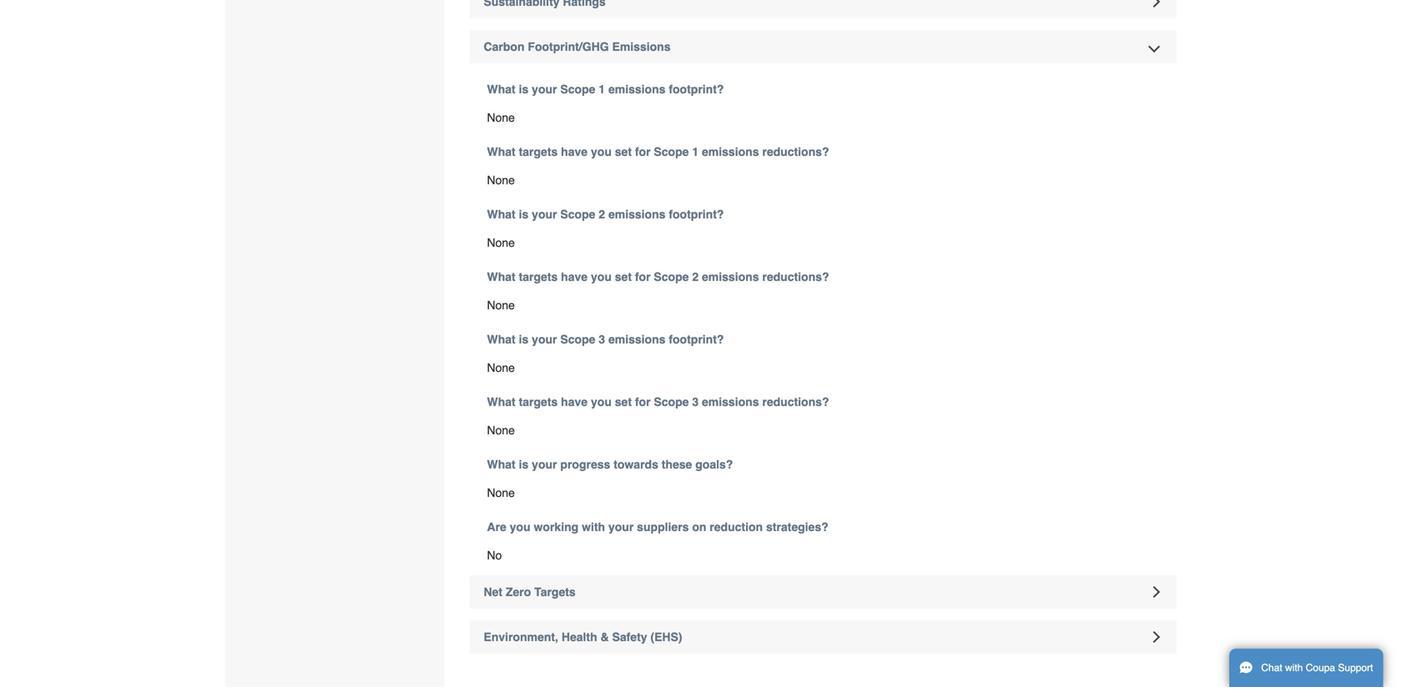 Task type: locate. For each thing, give the bounding box(es) containing it.
have down what is your scope 1 emissions footprint?
[[561, 145, 588, 159]]

for up towards
[[635, 396, 651, 409]]

chat with coupa support button
[[1229, 649, 1383, 688]]

footprint? down emissions
[[669, 83, 724, 96]]

3 reductions? from the top
[[762, 396, 829, 409]]

1 vertical spatial 3
[[692, 396, 699, 409]]

1 horizontal spatial 3
[[692, 396, 699, 409]]

for up what is your scope 3 emissions footprint?
[[635, 270, 651, 284]]

0 vertical spatial targets
[[519, 145, 558, 159]]

set for 2
[[615, 270, 632, 284]]

1 targets from the top
[[519, 145, 558, 159]]

with right chat
[[1285, 663, 1303, 674]]

1 for from the top
[[635, 145, 651, 159]]

3 none from the top
[[487, 236, 515, 250]]

what for what targets have you set for scope 2 emissions reductions?
[[487, 270, 516, 284]]

set up what is your scope 3 emissions footprint?
[[615, 270, 632, 284]]

0 vertical spatial for
[[635, 145, 651, 159]]

your
[[532, 83, 557, 96], [532, 208, 557, 221], [532, 333, 557, 346], [532, 458, 557, 472], [608, 521, 634, 534]]

safety
[[612, 631, 647, 644]]

1 vertical spatial with
[[1285, 663, 1303, 674]]

footprint? up what targets have you set for scope 3 emissions reductions?
[[669, 333, 724, 346]]

2 is from the top
[[519, 208, 529, 221]]

what for what is your scope 3 emissions footprint?
[[487, 333, 516, 346]]

1
[[599, 83, 605, 96], [692, 145, 699, 159]]

is
[[519, 83, 529, 96], [519, 208, 529, 221], [519, 333, 529, 346], [519, 458, 529, 472]]

set down what is your scope 1 emissions footprint?
[[615, 145, 632, 159]]

3 is from the top
[[519, 333, 529, 346]]

what is your scope 1 emissions footprint?
[[487, 83, 724, 96]]

1 is from the top
[[519, 83, 529, 96]]

1 set from the top
[[615, 145, 632, 159]]

you for 2
[[591, 270, 612, 284]]

targets
[[519, 145, 558, 159], [519, 270, 558, 284], [519, 396, 558, 409]]

0 horizontal spatial 1
[[599, 83, 605, 96]]

health
[[562, 631, 597, 644]]

0 vertical spatial reductions?
[[762, 145, 829, 159]]

1 vertical spatial footprint?
[[669, 208, 724, 221]]

environment, health & safety (ehs) button
[[469, 621, 1177, 654]]

have for what targets have you set for scope 2 emissions reductions?
[[561, 270, 588, 284]]

coupa
[[1306, 663, 1335, 674]]

2 vertical spatial for
[[635, 396, 651, 409]]

0 horizontal spatial with
[[582, 521, 605, 534]]

for for 3
[[635, 396, 651, 409]]

1 vertical spatial reductions?
[[762, 270, 829, 284]]

1 horizontal spatial 2
[[692, 270, 699, 284]]

heading
[[469, 0, 1177, 18]]

2
[[599, 208, 605, 221], [692, 270, 699, 284]]

2 vertical spatial have
[[561, 396, 588, 409]]

2 have from the top
[[561, 270, 588, 284]]

reductions? for what targets have you set for scope 3 emissions reductions?
[[762, 396, 829, 409]]

none
[[487, 111, 515, 124], [487, 174, 515, 187], [487, 236, 515, 250], [487, 299, 515, 312], [487, 361, 515, 375], [487, 424, 515, 437], [487, 487, 515, 500]]

reductions?
[[762, 145, 829, 159], [762, 270, 829, 284], [762, 396, 829, 409]]

you right are
[[510, 521, 531, 534]]

is for what is your scope 2 emissions footprint?
[[519, 208, 529, 221]]

with inside chat with coupa support button
[[1285, 663, 1303, 674]]

what for what is your scope 1 emissions footprint?
[[487, 83, 516, 96]]

4 is from the top
[[519, 458, 529, 472]]

on
[[692, 521, 706, 534]]

3 targets from the top
[[519, 396, 558, 409]]

what is your progress towards these goals?
[[487, 458, 733, 472]]

6 what from the top
[[487, 396, 516, 409]]

emissions
[[608, 83, 666, 96], [702, 145, 759, 159], [608, 208, 666, 221], [702, 270, 759, 284], [608, 333, 666, 346], [702, 396, 759, 409]]

carbon footprint/ghg emissions
[[484, 40, 671, 53]]

5 what from the top
[[487, 333, 516, 346]]

footprint? for what is your scope 3 emissions footprint?
[[669, 333, 724, 346]]

0 vertical spatial set
[[615, 145, 632, 159]]

reduction
[[710, 521, 763, 534]]

7 what from the top
[[487, 458, 516, 472]]

1 horizontal spatial 1
[[692, 145, 699, 159]]

0 vertical spatial 3
[[599, 333, 605, 346]]

1 vertical spatial targets
[[519, 270, 558, 284]]

1 footprint? from the top
[[669, 83, 724, 96]]

2 reductions? from the top
[[762, 270, 829, 284]]

working
[[534, 521, 579, 534]]

targets for what targets have you set for scope 1 emissions reductions?
[[519, 145, 558, 159]]

4 what from the top
[[487, 270, 516, 284]]

1 vertical spatial for
[[635, 270, 651, 284]]

3 for from the top
[[635, 396, 651, 409]]

0 vertical spatial 1
[[599, 83, 605, 96]]

3 what from the top
[[487, 208, 516, 221]]

what
[[487, 83, 516, 96], [487, 145, 516, 159], [487, 208, 516, 221], [487, 270, 516, 284], [487, 333, 516, 346], [487, 396, 516, 409], [487, 458, 516, 472]]

2 what from the top
[[487, 145, 516, 159]]

1 vertical spatial 2
[[692, 270, 699, 284]]

net
[[484, 586, 503, 599]]

for
[[635, 145, 651, 159], [635, 270, 651, 284], [635, 396, 651, 409]]

3 set from the top
[[615, 396, 632, 409]]

2 for from the top
[[635, 270, 651, 284]]

with right working
[[582, 521, 605, 534]]

you down what is your scope 1 emissions footprint?
[[591, 145, 612, 159]]

1 what from the top
[[487, 83, 516, 96]]

0 vertical spatial with
[[582, 521, 605, 534]]

2 set from the top
[[615, 270, 632, 284]]

2 vertical spatial set
[[615, 396, 632, 409]]

you down what is your scope 3 emissions footprint?
[[591, 396, 612, 409]]

have
[[561, 145, 588, 159], [561, 270, 588, 284], [561, 396, 588, 409]]

you
[[591, 145, 612, 159], [591, 270, 612, 284], [591, 396, 612, 409], [510, 521, 531, 534]]

0 horizontal spatial 3
[[599, 333, 605, 346]]

with
[[582, 521, 605, 534], [1285, 663, 1303, 674]]

1 horizontal spatial with
[[1285, 663, 1303, 674]]

footprint? up what targets have you set for scope 2 emissions reductions?
[[669, 208, 724, 221]]

0 vertical spatial footprint?
[[669, 83, 724, 96]]

have for what targets have you set for scope 3 emissions reductions?
[[561, 396, 588, 409]]

what for what is your progress towards these goals?
[[487, 458, 516, 472]]

net zero targets heading
[[469, 576, 1177, 609]]

targets
[[534, 586, 576, 599]]

have up what is your scope 3 emissions footprint?
[[561, 270, 588, 284]]

reductions? for what targets have you set for scope 2 emissions reductions?
[[762, 270, 829, 284]]

for for 2
[[635, 270, 651, 284]]

emissions
[[612, 40, 671, 53]]

2 targets from the top
[[519, 270, 558, 284]]

what is your scope 3 emissions footprint?
[[487, 333, 724, 346]]

1 reductions? from the top
[[762, 145, 829, 159]]

1 have from the top
[[561, 145, 588, 159]]

zero
[[506, 586, 531, 599]]

for down what is your scope 1 emissions footprint?
[[635, 145, 651, 159]]

1 vertical spatial have
[[561, 270, 588, 284]]

0 vertical spatial have
[[561, 145, 588, 159]]

scope
[[560, 83, 595, 96], [654, 145, 689, 159], [560, 208, 595, 221], [654, 270, 689, 284], [560, 333, 595, 346], [654, 396, 689, 409]]

6 none from the top
[[487, 424, 515, 437]]

1 vertical spatial set
[[615, 270, 632, 284]]

you up what is your scope 3 emissions footprint?
[[591, 270, 612, 284]]

3 footprint? from the top
[[669, 333, 724, 346]]

3
[[599, 333, 605, 346], [692, 396, 699, 409]]

have up progress
[[561, 396, 588, 409]]

2 vertical spatial targets
[[519, 396, 558, 409]]

progress
[[560, 458, 610, 472]]

what for what is your scope 2 emissions footprint?
[[487, 208, 516, 221]]

0 vertical spatial 2
[[599, 208, 605, 221]]

reductions? for what targets have you set for scope 1 emissions reductions?
[[762, 145, 829, 159]]

2 vertical spatial footprint?
[[669, 333, 724, 346]]

environment,
[[484, 631, 558, 644]]

what targets have you set for scope 2 emissions reductions?
[[487, 270, 829, 284]]

what is your scope 2 emissions footprint?
[[487, 208, 724, 221]]

3 have from the top
[[561, 396, 588, 409]]

your for what is your scope 1 emissions footprint?
[[532, 83, 557, 96]]

1 none from the top
[[487, 111, 515, 124]]

2 footprint? from the top
[[669, 208, 724, 221]]

your for what is your progress towards these goals?
[[532, 458, 557, 472]]

set up towards
[[615, 396, 632, 409]]

set
[[615, 145, 632, 159], [615, 270, 632, 284], [615, 396, 632, 409]]

your for what is your scope 3 emissions footprint?
[[532, 333, 557, 346]]

carbon footprint/ghg emissions heading
[[469, 30, 1177, 63]]

carbon
[[484, 40, 525, 53]]

2 vertical spatial reductions?
[[762, 396, 829, 409]]

footprint?
[[669, 83, 724, 96], [669, 208, 724, 221], [669, 333, 724, 346]]

0 horizontal spatial 2
[[599, 208, 605, 221]]

goals?
[[695, 458, 733, 472]]



Task type: describe. For each thing, give the bounding box(es) containing it.
environment, health & safety (ehs)
[[484, 631, 682, 644]]

chat with coupa support
[[1261, 663, 1373, 674]]

suppliers
[[637, 521, 689, 534]]

footprint? for what is your scope 1 emissions footprint?
[[669, 83, 724, 96]]

is for what is your progress towards these goals?
[[519, 458, 529, 472]]

4 none from the top
[[487, 299, 515, 312]]

what targets have you set for scope 3 emissions reductions?
[[487, 396, 829, 409]]

targets for what targets have you set for scope 2 emissions reductions?
[[519, 270, 558, 284]]

1 vertical spatial 1
[[692, 145, 699, 159]]

are you working with your suppliers on reduction strategies?
[[487, 521, 829, 534]]

chat
[[1261, 663, 1283, 674]]

what for what targets have you set for scope 3 emissions reductions?
[[487, 396, 516, 409]]

&
[[601, 631, 609, 644]]

2 none from the top
[[487, 174, 515, 187]]

footprint? for what is your scope 2 emissions footprint?
[[669, 208, 724, 221]]

7 none from the top
[[487, 487, 515, 500]]

no
[[487, 549, 502, 563]]

environment, health & safety (ehs) heading
[[469, 621, 1177, 654]]

5 none from the top
[[487, 361, 515, 375]]

strategies?
[[766, 521, 829, 534]]

net zero targets button
[[469, 576, 1177, 609]]

is for what is your scope 3 emissions footprint?
[[519, 333, 529, 346]]

have for what targets have you set for scope 1 emissions reductions?
[[561, 145, 588, 159]]

for for 1
[[635, 145, 651, 159]]

what for what targets have you set for scope 1 emissions reductions?
[[487, 145, 516, 159]]

you for 1
[[591, 145, 612, 159]]

what targets have you set for scope 1 emissions reductions?
[[487, 145, 829, 159]]

are
[[487, 521, 507, 534]]

is for what is your scope 1 emissions footprint?
[[519, 83, 529, 96]]

(ehs)
[[651, 631, 682, 644]]

net zero targets
[[484, 586, 576, 599]]

these
[[662, 458, 692, 472]]

set for 3
[[615, 396, 632, 409]]

footprint/ghg
[[528, 40, 609, 53]]

you for 3
[[591, 396, 612, 409]]

your for what is your scope 2 emissions footprint?
[[532, 208, 557, 221]]

set for 1
[[615, 145, 632, 159]]

targets for what targets have you set for scope 3 emissions reductions?
[[519, 396, 558, 409]]

carbon footprint/ghg emissions button
[[469, 30, 1177, 63]]

towards
[[614, 458, 658, 472]]

support
[[1338, 663, 1373, 674]]



Task type: vqa. For each thing, say whether or not it's contained in the screenshot.
the hundreds
no



